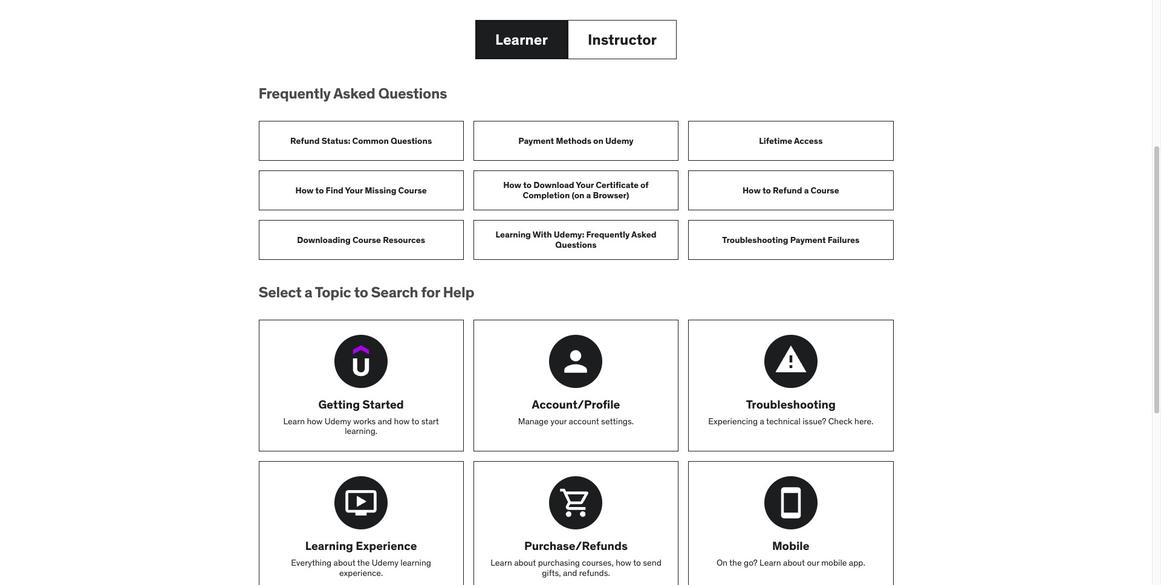 Task type: describe. For each thing, give the bounding box(es) containing it.
frequently inside the learning with udemy: frequently asked questions
[[587, 229, 630, 240]]

1 vertical spatial questions
[[391, 135, 432, 146]]

to inside getting started learn how udemy works and how to start learning.
[[412, 416, 419, 427]]

learning.
[[345, 426, 378, 437]]

account/profile manage your account settings.
[[518, 397, 634, 427]]

about inside mobile on the go? learn about our mobile app.
[[784, 558, 805, 569]]

mobile
[[773, 539, 810, 554]]

0 horizontal spatial frequently
[[259, 84, 331, 103]]

the inside mobile on the go? learn about our mobile app.
[[730, 558, 742, 569]]

how to find your missing course link
[[259, 171, 464, 211]]

about inside learning experience everything about the udemy learning experience.
[[334, 558, 356, 569]]

course taking logo image
[[335, 477, 388, 530]]

to inside purchase/refunds learn about purchasing courses, how to send gifts, and refunds.
[[634, 558, 641, 569]]

to right 'topic'
[[354, 283, 368, 302]]

udemy inside getting started learn how udemy works and how to start learning.
[[325, 416, 351, 427]]

completion
[[523, 190, 570, 201]]

on
[[717, 558, 728, 569]]

how to refund a course link
[[689, 171, 894, 211]]

gifts,
[[542, 568, 561, 579]]

check
[[829, 416, 853, 427]]

course inside how to find your missing course "link"
[[399, 185, 427, 196]]

instructor
[[588, 30, 657, 49]]

1 vertical spatial refund
[[773, 185, 803, 196]]

refund status: common questions link
[[259, 121, 464, 161]]

how to download your certificate of completion (on a browser) link
[[474, 171, 679, 211]]

(on
[[572, 190, 585, 201]]

your
[[551, 416, 567, 427]]

works
[[353, 416, 376, 427]]

the inside learning experience everything about the udemy learning experience.
[[358, 558, 370, 569]]

status:
[[322, 135, 351, 146]]

missing
[[365, 185, 397, 196]]

send
[[643, 558, 662, 569]]

and inside purchase/refunds learn about purchasing courses, how to send gifts, and refunds.
[[563, 568, 577, 579]]

to inside "link"
[[316, 185, 324, 196]]

select a topic to search for help
[[259, 283, 475, 302]]

a left 'topic'
[[305, 283, 313, 302]]

of
[[641, 180, 649, 191]]

troubleshooting for troubleshooting experiencing a technical issue? check here.
[[746, 397, 836, 412]]

downloading course resources link
[[259, 220, 464, 260]]

learning
[[401, 558, 431, 569]]

certificate
[[596, 180, 639, 191]]

lifetime
[[759, 135, 793, 146]]

a inside troubleshooting experiencing a technical issue? check here.
[[760, 416, 765, 427]]

troubleshooting payment failures link
[[689, 220, 894, 260]]

learning with udemy: frequently asked questions link
[[474, 220, 679, 260]]

mobile on the go? learn about our mobile app.
[[717, 539, 866, 569]]

app.
[[849, 558, 866, 569]]

purchase logo image
[[550, 477, 603, 530]]

learning for with
[[496, 229, 531, 240]]

methods
[[556, 135, 592, 146]]

udemy:
[[554, 229, 585, 240]]

course inside downloading course resources "link"
[[353, 235, 381, 245]]

started
[[363, 397, 404, 412]]

help
[[443, 283, 475, 302]]

courses,
[[582, 558, 614, 569]]

learning with udemy: frequently asked questions
[[496, 229, 657, 250]]

udemy inside learning experience everything about the udemy learning experience.
[[372, 558, 399, 569]]

how for how to refund a course
[[743, 185, 761, 196]]

getting started learn how udemy works and how to start learning.
[[283, 397, 439, 437]]

how for how to download your certificate of completion (on a browser)
[[504, 180, 522, 191]]

payment methods on udemy link
[[474, 121, 679, 161]]

a inside how to download your certificate of completion (on a browser)
[[587, 190, 591, 201]]

refund status: common questions
[[290, 135, 432, 146]]

find
[[326, 185, 344, 196]]

our
[[807, 558, 820, 569]]

start
[[422, 416, 439, 427]]

person logo image
[[550, 335, 603, 388]]

topic
[[315, 283, 351, 302]]

how to download your certificate of completion (on a browser)
[[504, 180, 649, 201]]

account/profile
[[532, 397, 620, 412]]

questions inside the learning with udemy: frequently asked questions
[[556, 240, 597, 250]]

browser)
[[593, 190, 630, 201]]

how inside purchase/refunds learn about purchasing courses, how to send gifts, and refunds.
[[616, 558, 632, 569]]

troubleshooting payment failures
[[723, 235, 860, 245]]

frequently asked questions
[[259, 84, 447, 103]]

access
[[794, 135, 823, 146]]

1 vertical spatial payment
[[791, 235, 826, 245]]

learn inside purchase/refunds learn about purchasing courses, how to send gifts, and refunds.
[[491, 558, 512, 569]]

failures
[[828, 235, 860, 245]]

mobile logo image
[[765, 477, 818, 530]]

how for how to find your missing course
[[296, 185, 314, 196]]

learner
[[496, 30, 548, 49]]

0 vertical spatial payment
[[519, 135, 554, 146]]

0 horizontal spatial how
[[307, 416, 323, 427]]



Task type: vqa. For each thing, say whether or not it's contained in the screenshot.
Downloading
yes



Task type: locate. For each thing, give the bounding box(es) containing it.
how to refund a course
[[743, 185, 840, 196]]

resources
[[383, 235, 425, 245]]

manage
[[518, 416, 549, 427]]

1 horizontal spatial your
[[576, 180, 594, 191]]

payment left methods
[[519, 135, 554, 146]]

1 about from the left
[[334, 558, 356, 569]]

and down started
[[378, 416, 392, 427]]

to down lifetime
[[763, 185, 771, 196]]

course
[[399, 185, 427, 196], [811, 185, 840, 196], [353, 235, 381, 245]]

and inside getting started learn how udemy works and how to start learning.
[[378, 416, 392, 427]]

asked
[[334, 84, 375, 103], [632, 229, 657, 240]]

learning left 'with' on the left of the page
[[496, 229, 531, 240]]

getting
[[319, 397, 360, 412]]

1 horizontal spatial how
[[504, 180, 522, 191]]

1 horizontal spatial and
[[563, 568, 577, 579]]

1 vertical spatial asked
[[632, 229, 657, 240]]

udemy down experience
[[372, 558, 399, 569]]

everything
[[291, 558, 332, 569]]

settings.
[[602, 416, 634, 427]]

2 about from the left
[[514, 558, 536, 569]]

0 horizontal spatial how
[[296, 185, 314, 196]]

questions
[[379, 84, 447, 103], [391, 135, 432, 146], [556, 240, 597, 250]]

0 vertical spatial refund
[[290, 135, 320, 146]]

learning up everything
[[305, 539, 353, 554]]

instructor link
[[568, 20, 677, 60]]

0 vertical spatial and
[[378, 416, 392, 427]]

0 horizontal spatial the
[[358, 558, 370, 569]]

learner link
[[476, 20, 568, 60]]

experiencing
[[709, 416, 758, 427]]

select
[[259, 283, 302, 302]]

lifetime access
[[759, 135, 823, 146]]

2 vertical spatial questions
[[556, 240, 597, 250]]

the right "on"
[[730, 558, 742, 569]]

go?
[[744, 558, 758, 569]]

common
[[352, 135, 389, 146]]

how to find your missing course
[[296, 185, 427, 196]]

payment left failures
[[791, 235, 826, 245]]

0 horizontal spatial udemy
[[325, 416, 351, 427]]

payment
[[519, 135, 554, 146], [791, 235, 826, 245]]

1 horizontal spatial payment
[[791, 235, 826, 245]]

your for find
[[345, 185, 363, 196]]

about inside purchase/refunds learn about purchasing courses, how to send gifts, and refunds.
[[514, 558, 536, 569]]

1 horizontal spatial learning
[[496, 229, 531, 240]]

1 horizontal spatial refund
[[773, 185, 803, 196]]

0 vertical spatial troubleshooting
[[723, 235, 789, 245]]

and right gifts,
[[563, 568, 577, 579]]

2 horizontal spatial how
[[743, 185, 761, 196]]

1 vertical spatial udemy
[[325, 416, 351, 427]]

your right 'download'
[[576, 180, 594, 191]]

course down access
[[811, 185, 840, 196]]

1 vertical spatial frequently
[[587, 229, 630, 240]]

about
[[334, 558, 356, 569], [514, 558, 536, 569], [784, 558, 805, 569]]

how inside how to download your certificate of completion (on a browser)
[[504, 180, 522, 191]]

learn inside mobile on the go? learn about our mobile app.
[[760, 558, 782, 569]]

how down lifetime
[[743, 185, 761, 196]]

technical
[[767, 416, 801, 427]]

issue?
[[803, 416, 827, 427]]

how inside "link"
[[296, 185, 314, 196]]

0 horizontal spatial payment
[[519, 135, 554, 146]]

asked inside the learning with udemy: frequently asked questions
[[632, 229, 657, 240]]

1 horizontal spatial course
[[399, 185, 427, 196]]

1 horizontal spatial about
[[514, 558, 536, 569]]

how left completion
[[504, 180, 522, 191]]

how down started
[[394, 416, 410, 427]]

a right (on
[[587, 190, 591, 201]]

learn inside getting started learn how udemy works and how to start learning.
[[283, 416, 305, 427]]

0 vertical spatial questions
[[379, 84, 447, 103]]

1 horizontal spatial the
[[730, 558, 742, 569]]

refund down lifetime access link
[[773, 185, 803, 196]]

1 the from the left
[[358, 558, 370, 569]]

a inside how to refund a course link
[[805, 185, 809, 196]]

1 vertical spatial learning
[[305, 539, 353, 554]]

a
[[805, 185, 809, 196], [587, 190, 591, 201], [305, 283, 313, 302], [760, 416, 765, 427]]

account
[[569, 416, 599, 427]]

here.
[[855, 416, 874, 427]]

udemy
[[606, 135, 634, 146], [325, 416, 351, 427], [372, 558, 399, 569]]

search
[[371, 283, 418, 302]]

1 horizontal spatial how
[[394, 416, 410, 427]]

1 horizontal spatial frequently
[[587, 229, 630, 240]]

learning for experience
[[305, 539, 353, 554]]

0 horizontal spatial refund
[[290, 135, 320, 146]]

0 vertical spatial frequently
[[259, 84, 331, 103]]

learning inside the learning with udemy: frequently asked questions
[[496, 229, 531, 240]]

purchase/refunds
[[525, 539, 628, 554]]

how
[[307, 416, 323, 427], [394, 416, 410, 427], [616, 558, 632, 569]]

to left 'download'
[[524, 180, 532, 191]]

course right missing
[[399, 185, 427, 196]]

how right courses,
[[616, 558, 632, 569]]

your inside how to download your certificate of completion (on a browser)
[[576, 180, 594, 191]]

course inside how to refund a course link
[[811, 185, 840, 196]]

0 horizontal spatial course
[[353, 235, 381, 245]]

refund left status:
[[290, 135, 320, 146]]

experience
[[356, 539, 417, 554]]

a down access
[[805, 185, 809, 196]]

1 horizontal spatial learn
[[491, 558, 512, 569]]

learn
[[283, 416, 305, 427], [491, 558, 512, 569], [760, 558, 782, 569]]

about left gifts,
[[514, 558, 536, 569]]

1 horizontal spatial asked
[[632, 229, 657, 240]]

0 horizontal spatial your
[[345, 185, 363, 196]]

the down experience
[[358, 558, 370, 569]]

your inside "link"
[[345, 185, 363, 196]]

your right find
[[345, 185, 363, 196]]

mobile
[[822, 558, 847, 569]]

troubleshooting for troubleshooting payment failures
[[723, 235, 789, 245]]

0 horizontal spatial learning
[[305, 539, 353, 554]]

troubleshooting
[[723, 235, 789, 245], [746, 397, 836, 412]]

how
[[504, 180, 522, 191], [296, 185, 314, 196], [743, 185, 761, 196]]

downloading course resources
[[297, 235, 425, 245]]

the
[[358, 558, 370, 569], [730, 558, 742, 569]]

0 horizontal spatial and
[[378, 416, 392, 427]]

lifetime access link
[[689, 121, 894, 161]]

2 horizontal spatial about
[[784, 558, 805, 569]]

1 vertical spatial and
[[563, 568, 577, 579]]

refunds.
[[579, 568, 610, 579]]

asked down the of
[[632, 229, 657, 240]]

udemy right on
[[606, 135, 634, 146]]

asked up refund status: common questions
[[334, 84, 375, 103]]

on
[[594, 135, 604, 146]]

about right everything
[[334, 558, 356, 569]]

about down "mobile"
[[784, 558, 805, 569]]

1 horizontal spatial udemy
[[372, 558, 399, 569]]

for
[[421, 283, 440, 302]]

how left find
[[296, 185, 314, 196]]

learning
[[496, 229, 531, 240], [305, 539, 353, 554]]

purchasing
[[538, 558, 580, 569]]

a left technical
[[760, 416, 765, 427]]

your for download
[[576, 180, 594, 191]]

download
[[534, 180, 575, 191]]

0 horizontal spatial learn
[[283, 416, 305, 427]]

learning experience everything about the udemy learning experience.
[[291, 539, 431, 579]]

course left resources
[[353, 235, 381, 245]]

2 horizontal spatial udemy
[[606, 135, 634, 146]]

to
[[524, 180, 532, 191], [316, 185, 324, 196], [763, 185, 771, 196], [354, 283, 368, 302], [412, 416, 419, 427], [634, 558, 641, 569]]

1 vertical spatial troubleshooting
[[746, 397, 836, 412]]

2 the from the left
[[730, 558, 742, 569]]

troubleshooting experiencing a technical issue? check here.
[[709, 397, 874, 427]]

0 vertical spatial asked
[[334, 84, 375, 103]]

with
[[533, 229, 552, 240]]

your
[[576, 180, 594, 191], [345, 185, 363, 196]]

downloading
[[297, 235, 351, 245]]

troubleshooting inside troubleshooting payment failures link
[[723, 235, 789, 245]]

2 horizontal spatial learn
[[760, 558, 782, 569]]

and
[[378, 416, 392, 427], [563, 568, 577, 579]]

2 horizontal spatial how
[[616, 558, 632, 569]]

0 vertical spatial udemy
[[606, 135, 634, 146]]

3 about from the left
[[784, 558, 805, 569]]

udemy logo image
[[335, 335, 388, 388]]

to left start
[[412, 416, 419, 427]]

0 vertical spatial learning
[[496, 229, 531, 240]]

learning inside learning experience everything about the udemy learning experience.
[[305, 539, 353, 554]]

2 horizontal spatial course
[[811, 185, 840, 196]]

to left find
[[316, 185, 324, 196]]

0 horizontal spatial asked
[[334, 84, 375, 103]]

payment methods on udemy
[[519, 135, 634, 146]]

purchase/refunds learn about purchasing courses, how to send gifts, and refunds.
[[491, 539, 662, 579]]

0 horizontal spatial about
[[334, 558, 356, 569]]

troubleshooting logo image
[[765, 335, 818, 388]]

to left send
[[634, 558, 641, 569]]

udemy down getting
[[325, 416, 351, 427]]

2 vertical spatial udemy
[[372, 558, 399, 569]]

frequently
[[259, 84, 331, 103], [587, 229, 630, 240]]

how down getting
[[307, 416, 323, 427]]

to inside how to download your certificate of completion (on a browser)
[[524, 180, 532, 191]]

troubleshooting inside troubleshooting experiencing a technical issue? check here.
[[746, 397, 836, 412]]

experience.
[[339, 568, 383, 579]]



